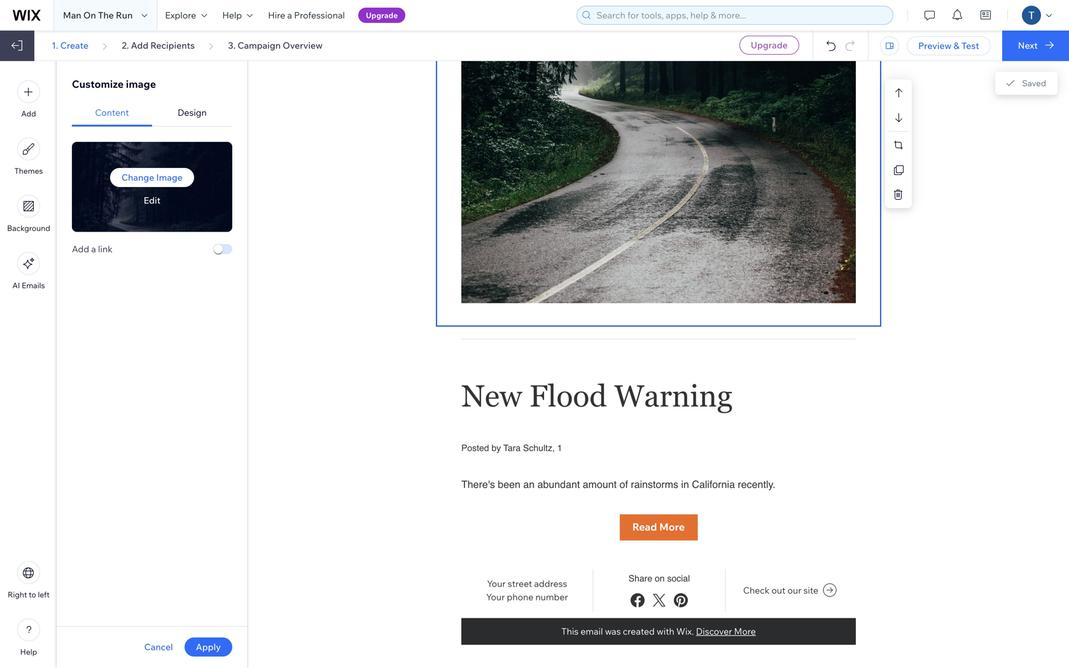 Task type: locate. For each thing, give the bounding box(es) containing it.
3. campaign overview
[[228, 40, 323, 51]]

0 horizontal spatial a
[[91, 244, 96, 255]]

2. add recipients link
[[122, 40, 195, 51]]

help button down right to left
[[17, 619, 40, 657]]

emails
[[22, 281, 45, 290]]

add for add a link
[[72, 244, 89, 255]]

content button
[[72, 99, 152, 127]]

2. add recipients
[[122, 40, 195, 51]]

share on pinterest image
[[672, 592, 690, 610]]

there's
[[462, 479, 495, 491]]

there's been an abundant amount of rainstorms in california recently.
[[462, 479, 776, 491]]

help button up '3.'
[[215, 0, 261, 31]]

help button
[[215, 0, 261, 31], [17, 619, 40, 657]]

check
[[744, 585, 770, 596]]

test
[[962, 40, 980, 51]]

man
[[63, 10, 81, 21]]

change
[[122, 172, 154, 183]]

link
[[98, 244, 113, 255]]

add right 2. on the top of page
[[131, 40, 148, 51]]

1 vertical spatial help
[[20, 647, 37, 657]]

design button
[[152, 99, 232, 127]]

1 vertical spatial add
[[21, 109, 36, 118]]

a for professional
[[287, 10, 292, 21]]

right
[[8, 590, 27, 600]]

campaign
[[238, 40, 281, 51]]

0 vertical spatial upgrade
[[366, 11, 398, 20]]

0 horizontal spatial help button
[[17, 619, 40, 657]]

0 vertical spatial help button
[[215, 0, 261, 31]]

customize image
[[72, 78, 156, 90]]

1 horizontal spatial a
[[287, 10, 292, 21]]

share
[[629, 574, 653, 584]]

tab list
[[72, 99, 232, 127]]

0 horizontal spatial upgrade
[[366, 11, 398, 20]]

tara
[[504, 443, 521, 453]]

0 vertical spatial add
[[131, 40, 148, 51]]

add up themes button
[[21, 109, 36, 118]]

0 vertical spatial upgrade button
[[358, 8, 406, 23]]

2 horizontal spatial add
[[131, 40, 148, 51]]

Search for tools, apps, help & more... field
[[593, 6, 890, 24]]

3. campaign overview link
[[228, 40, 323, 51]]

add left link
[[72, 244, 89, 255]]

address
[[534, 578, 567, 590]]

upgrade for leftmost upgrade button
[[366, 11, 398, 20]]

share on x (twitter) image
[[651, 592, 668, 610]]

1
[[558, 443, 562, 453]]

upgrade right professional
[[366, 11, 398, 20]]

a left link
[[91, 244, 96, 255]]

left
[[38, 590, 50, 600]]

read
[[633, 521, 657, 534]]

0 vertical spatial a
[[287, 10, 292, 21]]

apply
[[196, 642, 221, 653]]

help down right to left
[[20, 647, 37, 657]]

ai emails button
[[12, 252, 45, 290]]

recipients
[[150, 40, 195, 51]]

themes
[[14, 166, 43, 176]]

upgrade button down search for tools, apps, help & more... field
[[740, 36, 800, 55]]

&
[[954, 40, 960, 51]]

0 horizontal spatial add
[[21, 109, 36, 118]]

run
[[116, 10, 133, 21]]

3.
[[228, 40, 236, 51]]

discover more link
[[696, 626, 756, 638]]

design
[[178, 107, 207, 118]]

california
[[692, 479, 735, 491]]

by
[[492, 443, 501, 453]]

next
[[1019, 40, 1038, 51]]

1.
[[52, 40, 58, 51]]

your street address link
[[487, 578, 567, 590]]

a right hire
[[287, 10, 292, 21]]

new flood warning
[[462, 379, 733, 414]]

1 horizontal spatial help button
[[215, 0, 261, 31]]

cancel button
[[144, 642, 173, 653]]

upgrade
[[366, 11, 398, 20], [751, 39, 788, 51]]

1 vertical spatial upgrade button
[[740, 36, 800, 55]]

on
[[83, 10, 96, 21]]

check out our site link
[[744, 583, 837, 599]]

preview & test button
[[907, 36, 991, 55]]

out
[[772, 585, 786, 596]]

1 vertical spatial your
[[486, 592, 505, 603]]

man on the run
[[63, 10, 133, 21]]

upgrade button
[[358, 8, 406, 23], [740, 36, 800, 55]]

been
[[498, 479, 521, 491]]

0 vertical spatial help
[[222, 10, 242, 21]]

image
[[126, 78, 156, 90]]

in
[[682, 479, 689, 491]]

1 horizontal spatial upgrade
[[751, 39, 788, 51]]

rainstorms
[[631, 479, 679, 491]]

upgrade button right professional
[[358, 8, 406, 23]]

ai emails
[[12, 281, 45, 290]]

upgrade for the bottommost upgrade button
[[751, 39, 788, 51]]

flood
[[530, 379, 607, 414]]

themes button
[[14, 138, 43, 176]]

warning
[[615, 379, 733, 414]]

read more
[[633, 521, 685, 534]]

schultz,
[[523, 443, 555, 453]]

1 vertical spatial a
[[91, 244, 96, 255]]

overview
[[283, 40, 323, 51]]

help up '3.'
[[222, 10, 242, 21]]

0 horizontal spatial help
[[20, 647, 37, 657]]

add inside 'button'
[[21, 109, 36, 118]]

upgrade down search for tools, apps, help & more... field
[[751, 39, 788, 51]]

next button
[[1003, 31, 1070, 61]]

1 horizontal spatial upgrade button
[[740, 36, 800, 55]]

1 vertical spatial upgrade
[[751, 39, 788, 51]]

your left phone
[[486, 592, 505, 603]]

2 vertical spatial add
[[72, 244, 89, 255]]

site
[[804, 585, 819, 596]]

1 horizontal spatial help
[[222, 10, 242, 21]]

add
[[131, 40, 148, 51], [21, 109, 36, 118], [72, 244, 89, 255]]

your left street
[[487, 578, 506, 590]]

read more link
[[620, 515, 698, 540]]

1 horizontal spatial add
[[72, 244, 89, 255]]

our
[[788, 585, 802, 596]]



Task type: describe. For each thing, give the bounding box(es) containing it.
1. create link
[[52, 40, 89, 51]]

add a link
[[72, 244, 113, 255]]

content
[[95, 107, 129, 118]]

social
[[668, 574, 690, 584]]

number
[[536, 592, 568, 603]]

recently.
[[738, 479, 776, 491]]

1 vertical spatial help button
[[17, 619, 40, 657]]

posted
[[462, 443, 489, 453]]

street
[[508, 578, 532, 590]]

an
[[524, 479, 535, 491]]

hire a professional link
[[261, 0, 353, 31]]

share on social
[[629, 574, 690, 584]]

tab list containing content
[[72, 99, 232, 127]]

posted by tara schultz, 1
[[462, 443, 562, 453]]

preview
[[919, 40, 952, 51]]

share on facebook image
[[629, 592, 647, 610]]

the
[[98, 10, 114, 21]]

saved
[[1023, 78, 1047, 88]]

explore
[[165, 10, 196, 21]]

right to left
[[8, 590, 50, 600]]

ai
[[12, 281, 20, 290]]

new
[[462, 379, 522, 414]]

0 horizontal spatial upgrade button
[[358, 8, 406, 23]]

more
[[660, 521, 685, 534]]

edit button
[[144, 195, 161, 206]]

this email was created with wix.
[[562, 626, 694, 637]]

customize
[[72, 78, 124, 90]]

this email was created with wix. ‌ discover more
[[562, 626, 756, 637]]

add for add
[[21, 109, 36, 118]]

change image
[[122, 172, 183, 183]]

edit
[[144, 195, 161, 206]]

1. create
[[52, 40, 89, 51]]

preview & test
[[919, 40, 980, 51]]

image
[[156, 172, 183, 183]]

on
[[655, 574, 665, 584]]

create
[[60, 40, 89, 51]]

background
[[7, 223, 50, 233]]

right to left button
[[8, 562, 50, 600]]

professional
[[294, 10, 345, 21]]

hire a professional
[[268, 10, 345, 21]]

phone
[[507, 592, 534, 603]]

cancel
[[144, 642, 173, 653]]

a for link
[[91, 244, 96, 255]]

change image button
[[110, 168, 194, 187]]

abundant
[[538, 479, 580, 491]]

to
[[29, 590, 36, 600]]

background button
[[7, 195, 50, 233]]

check out our site
[[744, 585, 819, 596]]

0 vertical spatial your
[[487, 578, 506, 590]]

hire
[[268, 10, 285, 21]]

discover more
[[696, 626, 756, 637]]

of
[[620, 479, 628, 491]]

add button
[[17, 80, 40, 118]]

your street address your phone number
[[486, 578, 568, 603]]

‌
[[694, 626, 694, 637]]

2.
[[122, 40, 129, 51]]



Task type: vqa. For each thing, say whether or not it's contained in the screenshot.
&
yes



